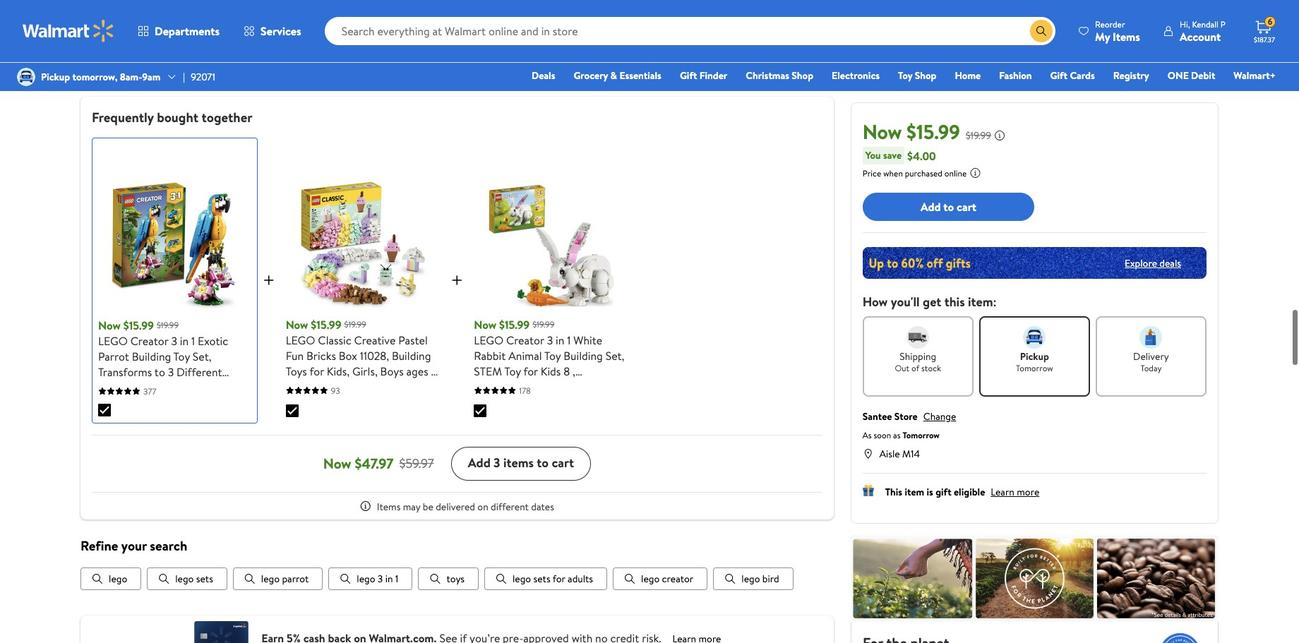 Task type: vqa. For each thing, say whether or not it's contained in the screenshot.
the left and
yes



Task type: describe. For each thing, give the bounding box(es) containing it.
services button
[[232, 14, 313, 48]]

delivered
[[436, 500, 475, 514]]

now $15.99
[[863, 118, 960, 145]]

frequently bought together
[[92, 108, 252, 126]]

sets for lego sets for adults
[[533, 572, 550, 586]]

creative left pastel at the left of the page
[[354, 332, 396, 348]]

now for now $15.99
[[863, 118, 902, 145]]

hi,
[[1180, 18, 1190, 30]]

fun
[[286, 348, 304, 363]]

lego 3 in 1 list item
[[329, 568, 413, 590]]

deals link
[[525, 68, 562, 83]]

cat
[[334, 394, 352, 410]]

grocery & essentials link
[[567, 68, 668, 83]]

legal information image
[[970, 167, 981, 179]]

from inside the now $15.99 $19.99 lego creator 3 in 1 exotic parrot building toy set, transforms to 3 different animal figures - from colorful parrot, to swimming fish, to cute frog, creative toys for kids ages 7 and up, 31136
[[180, 379, 204, 395]]

soon
[[874, 429, 891, 441]]

p
[[1221, 18, 1226, 30]]

aisle
[[879, 447, 900, 461]]

lego bird button
[[713, 568, 793, 590]]

explore deals
[[1125, 256, 1181, 270]]

9am
[[142, 70, 160, 84]]

in for building
[[556, 332, 564, 348]]

california state chemical warning text no warnings
[[92, 29, 285, 62]]

walmart image
[[23, 20, 114, 42]]

search icon image
[[1036, 25, 1047, 37]]

$19.99 for boys
[[344, 318, 366, 330]]

fashion link
[[993, 68, 1038, 83]]

1 for set,
[[191, 333, 195, 348]]

building down stem
[[474, 410, 513, 425]]

creator for animal
[[506, 332, 544, 348]]

learn more about strikethrough prices image
[[994, 130, 1005, 141]]

one debit link
[[1161, 68, 1222, 83]]

christmas
[[746, 68, 789, 83]]

learning
[[286, 410, 328, 425]]

for up 178 at bottom left
[[523, 363, 538, 379]]

eligible
[[954, 485, 985, 499]]

lego bird list item
[[713, 568, 793, 590]]

figures
[[134, 379, 170, 395]]

your
[[121, 536, 147, 555]]

colorful
[[207, 379, 247, 395]]

gift
[[936, 485, 951, 499]]

is
[[927, 485, 933, 499]]

swimming
[[148, 395, 198, 411]]

$19.99 for for
[[533, 318, 555, 330]]

0 horizontal spatial cart
[[552, 454, 574, 472]]

cards
[[1070, 68, 1095, 83]]

pastel
[[398, 332, 428, 348]]

lego inside the now $15.99 $19.99 lego creator 3 in 1 exotic parrot building toy set, transforms to 3 different animal figures - from colorful parrot, to swimming fish, to cute frog, creative toys for kids ages 7 and up, 31136
[[98, 333, 128, 348]]

items inside reorder my items
[[1113, 29, 1140, 44]]

lego list item
[[80, 568, 141, 590]]

lego bird
[[742, 572, 779, 586]]

how
[[863, 293, 888, 311]]

explore
[[1125, 256, 1157, 270]]

$47.97
[[355, 454, 394, 473]]

to right fish,
[[225, 395, 236, 411]]

more
[[1017, 485, 1039, 499]]

parrot
[[282, 572, 309, 586]]

up,
[[176, 426, 193, 442]]

lego 3 in 1
[[357, 572, 398, 586]]

|
[[183, 70, 185, 84]]

no
[[92, 48, 105, 62]]

learn
[[991, 485, 1015, 499]]

my
[[1095, 29, 1110, 44]]

girls, inside now $15.99 $19.99 lego creator 3 in 1 white rabbit animal toy building set, stem toy for kids 8 , transforms from bunny to seal to parrot figures, creative play building toy for boys and girls, 31133
[[598, 410, 623, 425]]

boys inside now $15.99 $19.99 lego classic creative pastel fun bricks box 11028, building toys for kids, girls, boys ages 5 plus with models; ice cream, dinosaur, cat & more, creative learning gift
[[380, 363, 404, 379]]

frog,
[[125, 411, 150, 426]]

building inside now $15.99 $19.99 lego classic creative pastel fun bricks box 11028, building toys for kids, girls, boys ages 5 plus with models; ice cream, dinosaur, cat & more, creative learning gift
[[392, 348, 431, 363]]

0 vertical spatial &
[[610, 68, 617, 83]]

more,
[[365, 394, 393, 410]]

11028,
[[360, 348, 389, 363]]

now $15.99 $19.99 lego creator 3 in 1 white rabbit animal toy building set, stem toy for kids 8 , transforms from bunny to seal to parrot figures, creative play building toy for boys and girls, 31133
[[474, 317, 626, 441]]

5
[[431, 363, 437, 379]]

delivery today
[[1133, 349, 1169, 374]]

7
[[148, 426, 153, 442]]

$15.99 for now $15.99
[[907, 118, 960, 145]]

save
[[883, 148, 902, 162]]

exotic
[[198, 333, 228, 348]]

1 for building
[[567, 332, 571, 348]]

lego creator list item
[[613, 568, 708, 590]]

dates
[[531, 500, 554, 514]]

to up 31133
[[474, 394, 485, 410]]

toy left 8
[[544, 348, 561, 363]]

add to cart
[[921, 199, 977, 214]]

add 3 items to cart button
[[451, 447, 591, 480]]

lego parrot list item
[[233, 568, 323, 590]]

| 92071
[[183, 70, 215, 84]]

kendall
[[1192, 18, 1219, 30]]

8am-
[[120, 70, 142, 84]]

creative down ages
[[396, 394, 438, 410]]

shipping
[[900, 349, 936, 364]]

girls, inside now $15.99 $19.99 lego classic creative pastel fun bricks box 11028, building toys for kids, girls, boys ages 5 plus with models; ice cream, dinosaur, cat & more, creative learning gift
[[352, 363, 378, 379]]

building inside the now $15.99 $19.99 lego creator 3 in 1 exotic parrot building toy set, transforms to 3 different animal figures - from colorful parrot, to swimming fish, to cute frog, creative toys for kids ages 7 and up, 31136
[[132, 348, 171, 364]]

cute
[[98, 411, 122, 426]]

state
[[143, 29, 169, 44]]

electronics
[[832, 68, 880, 83]]

kids,
[[327, 363, 350, 379]]

animal inside now $15.99 $19.99 lego creator 3 in 1 white rabbit animal toy building set, stem toy for kids 8 , transforms from bunny to seal to parrot figures, creative play building toy for boys and girls, 31133
[[508, 348, 542, 363]]

3 left "items"
[[494, 454, 500, 472]]

Search search field
[[325, 17, 1056, 45]]

bricks
[[306, 348, 336, 363]]

one debit
[[1168, 68, 1215, 83]]

as
[[893, 429, 901, 441]]

add for add 3 items to cart
[[468, 454, 491, 472]]

lego sets for adults list item
[[484, 568, 607, 590]]

creative inside now $15.99 $19.99 lego creator 3 in 1 white rabbit animal toy building set, stem toy for kids 8 , transforms from bunny to seal to parrot figures, creative play building toy for boys and girls, 31133
[[562, 394, 604, 410]]

stock
[[921, 362, 941, 374]]

search
[[150, 536, 187, 555]]

lego sets button
[[147, 568, 227, 590]]

lego creator 3 in 1 white rabbit animal toy building set, stem toy for kids 8 , transforms from bunny to seal to parrot figures, creative play building toy for boys and girls, 31133 image
[[486, 180, 617, 311]]

one
[[1168, 68, 1189, 83]]

parrot inside now $15.99 $19.99 lego creator 3 in 1 white rabbit animal toy building set, stem toy for kids 8 , transforms from bunny to seal to parrot figures, creative play building toy for boys and girls, 31133
[[487, 394, 518, 410]]

kids inside now $15.99 $19.99 lego creator 3 in 1 white rabbit animal toy building set, stem toy for kids 8 , transforms from bunny to seal to parrot figures, creative play building toy for boys and girls, 31133
[[541, 363, 561, 379]]

1 inside button
[[395, 572, 398, 586]]

departments button
[[126, 14, 232, 48]]

creator
[[662, 572, 694, 586]]

6
[[1268, 16, 1272, 28]]

intent image for shipping image
[[907, 326, 929, 349]]

with
[[308, 379, 329, 394]]

different
[[177, 364, 222, 379]]

toys button
[[418, 568, 479, 590]]

shipping out of stock
[[895, 349, 941, 374]]

services
[[261, 23, 301, 39]]

walmart+ link
[[1227, 68, 1282, 83]]

toy down 178 at bottom left
[[516, 410, 532, 425]]

list containing lego
[[80, 568, 834, 590]]

& inside now $15.99 $19.99 lego classic creative pastel fun bricks box 11028, building toys for kids, girls, boys ages 5 plus with models; ice cream, dinosaur, cat & more, creative learning gift
[[354, 394, 362, 410]]

in for set,
[[180, 333, 189, 348]]

$59.97
[[399, 455, 434, 472]]

now $47.97 $59.97
[[323, 454, 434, 473]]

hi, kendall p account
[[1180, 18, 1226, 44]]

toy shop
[[898, 68, 937, 83]]

bought
[[157, 108, 198, 126]]

adults
[[568, 572, 593, 586]]

parrot inside the now $15.99 $19.99 lego creator 3 in 1 exotic parrot building toy set, transforms to 3 different animal figures - from colorful parrot, to swimming fish, to cute frog, creative toys for kids ages 7 and up, 31136
[[98, 348, 129, 364]]



Task type: locate. For each thing, give the bounding box(es) containing it.
0 horizontal spatial lego
[[98, 333, 128, 348]]

1 horizontal spatial animal
[[508, 348, 542, 363]]

lego for lego 3 in 1
[[357, 572, 375, 586]]

creator inside the now $15.99 $19.99 lego creator 3 in 1 exotic parrot building toy set, transforms to 3 different animal figures - from colorful parrot, to swimming fish, to cute frog, creative toys for kids ages 7 and up, 31136
[[130, 333, 168, 348]]

3 left toys list item in the left bottom of the page
[[378, 572, 383, 586]]

now for now $15.99 $19.99 lego creator 3 in 1 white rabbit animal toy building set, stem toy for kids 8 , transforms from bunny to seal to parrot figures, creative play building toy for boys and girls, 31133
[[474, 317, 496, 332]]

&
[[610, 68, 617, 83], [354, 394, 362, 410]]

0 horizontal spatial animal
[[98, 379, 132, 395]]

$15.99 up bricks
[[311, 317, 341, 332]]

pickup left tomorrow,
[[41, 70, 70, 84]]

$15.99 for now $15.99 $19.99 lego creator 3 in 1 exotic parrot building toy set, transforms to 3 different animal figures - from colorful parrot, to swimming fish, to cute frog, creative toys for kids ages 7 and up, 31136
[[123, 317, 154, 333]]

parrot up parrot,
[[98, 348, 129, 364]]

classic
[[318, 332, 351, 348]]

warnings image
[[805, 5, 822, 22]]

and right 7 at the bottom
[[156, 426, 174, 442]]

california
[[92, 29, 140, 44]]

warnings down the california
[[107, 48, 146, 62]]

toy right electronics
[[898, 68, 912, 83]]

this item is gift eligible learn more
[[885, 485, 1039, 499]]

$15.99 up $4.00
[[907, 118, 960, 145]]

creative down ,
[[562, 394, 604, 410]]

lego parrot
[[261, 572, 309, 586]]

1 horizontal spatial girls,
[[598, 410, 623, 425]]

animal inside the now $15.99 $19.99 lego creator 3 in 1 exotic parrot building toy set, transforms to 3 different animal figures - from colorful parrot, to swimming fish, to cute frog, creative toys for kids ages 7 and up, 31136
[[98, 379, 132, 395]]

$15.99 inside now $15.99 $19.99 lego classic creative pastel fun bricks box 11028, building toys for kids, girls, boys ages 5 plus with models; ice cream, dinosaur, cat & more, creative learning gift
[[311, 317, 341, 332]]

add inside button
[[468, 454, 491, 472]]

lego sets
[[175, 572, 213, 586]]

lego for lego parrot
[[261, 572, 280, 586]]

price
[[863, 167, 881, 179]]

$15.99 inside now $15.99 $19.99 lego creator 3 in 1 white rabbit animal toy building set, stem toy for kids 8 , transforms from bunny to seal to parrot figures, creative play building toy for boys and girls, 31133
[[499, 317, 530, 332]]

lego button
[[80, 568, 141, 590]]

toys inside the now $15.99 $19.99 lego creator 3 in 1 exotic parrot building toy set, transforms to 3 different animal figures - from colorful parrot, to swimming fish, to cute frog, creative toys for kids ages 7 and up, 31136
[[197, 411, 218, 426]]

add
[[921, 199, 941, 214], [468, 454, 491, 472]]

1 vertical spatial &
[[354, 394, 362, 410]]

lego inside list item
[[261, 572, 280, 586]]

1 horizontal spatial 1
[[395, 572, 398, 586]]

as
[[863, 429, 872, 441]]

lego for lego bird
[[742, 572, 760, 586]]

1 horizontal spatial transforms
[[474, 379, 528, 394]]

0 vertical spatial parrot
[[98, 348, 129, 364]]

1 vertical spatial add
[[468, 454, 491, 472]]

text
[[264, 29, 285, 44]]

in
[[556, 332, 564, 348], [180, 333, 189, 348], [385, 572, 393, 586]]

animal up 178 at bottom left
[[508, 348, 542, 363]]

0 horizontal spatial from
[[180, 379, 204, 395]]

$15.99 for now $15.99 $19.99 lego classic creative pastel fun bricks box 11028, building toys for kids, girls, boys ages 5 plus with models; ice cream, dinosaur, cat & more, creative learning gift
[[311, 317, 341, 332]]

cream,
[[390, 379, 426, 394]]

2 lego from the left
[[175, 572, 194, 586]]

for down colorful
[[221, 411, 235, 426]]

add to cart button
[[863, 193, 1035, 221]]

$4.00
[[907, 148, 936, 163]]

Walmart Site-Wide search field
[[325, 17, 1056, 45]]

pickup tomorrow, 8am-9am
[[41, 70, 160, 84]]

add down purchased
[[921, 199, 941, 214]]

toys right up,
[[197, 411, 218, 426]]

pickup inside the pickup tomorrow
[[1020, 349, 1049, 364]]

santee store change as soon as tomorrow
[[863, 410, 956, 441]]

1
[[567, 332, 571, 348], [191, 333, 195, 348], [395, 572, 398, 586]]

transforms inside now $15.99 $19.99 lego creator 3 in 1 white rabbit animal toy building set, stem toy for kids 8 , transforms from bunny to seal to parrot figures, creative play building toy for boys and girls, 31133
[[474, 379, 528, 394]]

christmas shop link
[[739, 68, 820, 83]]

from inside now $15.99 $19.99 lego creator 3 in 1 white rabbit animal toy building set, stem toy for kids 8 , transforms from bunny to seal to parrot figures, creative play building toy for boys and girls, 31133
[[530, 379, 554, 394]]

lego for lego
[[109, 572, 127, 586]]

home link
[[949, 68, 987, 83]]

out
[[895, 362, 909, 374]]

learn more button
[[991, 485, 1039, 499]]

0 horizontal spatial creator
[[130, 333, 168, 348]]

3 inside now $15.99 $19.99 lego creator 3 in 1 white rabbit animal toy building set, stem toy for kids 8 , transforms from bunny to seal to parrot figures, creative play building toy for boys and girls, 31133
[[547, 332, 553, 348]]

1 vertical spatial pickup
[[1020, 349, 1049, 364]]

lego for lego creator
[[641, 572, 660, 586]]

sets left adults
[[533, 572, 550, 586]]

1 horizontal spatial in
[[385, 572, 393, 586]]

lego sets for adults
[[513, 572, 593, 586]]

2 sets from the left
[[533, 572, 550, 586]]

0 horizontal spatial 1
[[191, 333, 195, 348]]

0 vertical spatial tomorrow
[[1016, 362, 1053, 374]]

1 left toys list item in the left bottom of the page
[[395, 572, 398, 586]]

christmas shop
[[746, 68, 813, 83]]

0 horizontal spatial shop
[[792, 68, 813, 83]]

$15.99 for now $15.99 $19.99 lego creator 3 in 1 white rabbit animal toy building set, stem toy for kids 8 , transforms from bunny to seal to parrot figures, creative play building toy for boys and girls, 31133
[[499, 317, 530, 332]]

0 horizontal spatial sets
[[196, 572, 213, 586]]

boys down bunny
[[552, 410, 575, 425]]

to right "items"
[[537, 454, 549, 472]]

1 horizontal spatial kids
[[541, 363, 561, 379]]

items
[[503, 454, 534, 472]]

plus image
[[260, 272, 277, 289]]

lego for lego classic creative pastel fun bricks box 11028, building toys for kids, girls, boys ages 5 plus with models; ice cream, dinosaur, cat & more, creative learning gift
[[286, 332, 315, 348]]

cart right "items"
[[552, 454, 574, 472]]

in inside the now $15.99 $19.99 lego creator 3 in 1 exotic parrot building toy set, transforms to 3 different animal figures - from colorful parrot, to swimming fish, to cute frog, creative toys for kids ages 7 and up, 31136
[[180, 333, 189, 348]]

shop for christmas shop
[[792, 68, 813, 83]]

2 shop from the left
[[915, 68, 937, 83]]

this
[[885, 485, 902, 499]]

store
[[894, 410, 918, 424]]

you'll
[[891, 293, 920, 311]]

add inside add to cart button
[[921, 199, 941, 214]]

from left 8
[[530, 379, 554, 394]]

bird
[[762, 572, 779, 586]]

transforms
[[98, 364, 152, 379], [474, 379, 528, 394]]

now inside now $15.99 $19.99 lego creator 3 in 1 white rabbit animal toy building set, stem toy for kids 8 , transforms from bunny to seal to parrot figures, creative play building toy for boys and girls, 31133
[[474, 317, 496, 332]]

1 horizontal spatial boys
[[552, 410, 575, 425]]

purchased
[[905, 167, 942, 179]]

3
[[547, 332, 553, 348], [171, 333, 177, 348], [168, 364, 174, 379], [494, 454, 500, 472], [378, 572, 383, 586]]

to
[[944, 199, 954, 214], [154, 364, 165, 379], [590, 379, 601, 394], [474, 394, 485, 410], [134, 395, 145, 411], [225, 395, 236, 411], [537, 454, 549, 472]]

6 $187.37
[[1254, 16, 1275, 44]]

to left the seal
[[590, 379, 601, 394]]

transforms inside the now $15.99 $19.99 lego creator 3 in 1 exotic parrot building toy set, transforms to 3 different animal figures - from colorful parrot, to swimming fish, to cute frog, creative toys for kids ages 7 and up, 31136
[[98, 364, 152, 379]]

0 horizontal spatial kids
[[98, 426, 118, 442]]

1 vertical spatial kids
[[98, 426, 118, 442]]

from
[[530, 379, 554, 394], [180, 379, 204, 395]]

santee
[[863, 410, 892, 424]]

1 horizontal spatial sets
[[533, 572, 550, 586]]

transforms up 377
[[98, 364, 152, 379]]

3 lego from the left
[[261, 572, 280, 586]]

set, up colorful
[[193, 348, 212, 364]]

tomorrow down intent image for pickup
[[1016, 362, 1053, 374]]

-
[[173, 379, 177, 395]]

refine your search
[[80, 536, 187, 555]]

registry
[[1113, 68, 1149, 83]]

different
[[491, 500, 529, 514]]

for inside now $15.99 $19.99 lego classic creative pastel fun bricks box 11028, building toys for kids, girls, boys ages 5 plus with models; ice cream, dinosaur, cat & more, creative learning gift
[[310, 363, 324, 379]]

parrot left 178 at bottom left
[[487, 394, 518, 410]]

0 vertical spatial toys
[[286, 363, 307, 379]]

intent image for delivery image
[[1140, 326, 1162, 349]]

gift down 93
[[330, 410, 350, 425]]

1 horizontal spatial shop
[[915, 68, 937, 83]]

in left toys list item in the left bottom of the page
[[385, 572, 393, 586]]

0 horizontal spatial parrot
[[98, 348, 129, 364]]

and inside the now $15.99 $19.99 lego creator 3 in 1 exotic parrot building toy set, transforms to 3 different animal figures - from colorful parrot, to swimming fish, to cute frog, creative toys for kids ages 7 and up, 31136
[[156, 426, 174, 442]]

0 vertical spatial animal
[[508, 348, 542, 363]]

$15.99 up the figures
[[123, 317, 154, 333]]

for left kids,
[[310, 363, 324, 379]]

$15.99 up rabbit
[[499, 317, 530, 332]]

and
[[578, 410, 595, 425], [156, 426, 174, 442]]

lego
[[109, 572, 127, 586], [175, 572, 194, 586], [261, 572, 280, 586], [357, 572, 375, 586], [513, 572, 531, 586], [641, 572, 660, 586], [742, 572, 760, 586]]

0 horizontal spatial toys
[[197, 411, 218, 426]]

0 horizontal spatial items
[[377, 500, 401, 514]]

set, inside now $15.99 $19.99 lego creator 3 in 1 white rabbit animal toy building set, stem toy for kids 8 , transforms from bunny to seal to parrot figures, creative play building toy for boys and girls, 31133
[[606, 348, 624, 363]]

lego up stem
[[474, 332, 504, 348]]

1 horizontal spatial toys
[[286, 363, 307, 379]]

& right grocery
[[610, 68, 617, 83]]

1 vertical spatial toys
[[197, 411, 218, 426]]

kids inside the now $15.99 $19.99 lego creator 3 in 1 exotic parrot building toy set, transforms to 3 different animal figures - from colorful parrot, to swimming fish, to cute frog, creative toys for kids ages 7 and up, 31136
[[98, 426, 118, 442]]

1 horizontal spatial from
[[530, 379, 554, 394]]

ice
[[373, 379, 388, 394]]

1 left white
[[567, 332, 571, 348]]

and left play
[[578, 410, 595, 425]]

lego up parrot,
[[98, 333, 128, 348]]

account
[[1180, 29, 1221, 44]]

pickup down intent image for pickup
[[1020, 349, 1049, 364]]

2 horizontal spatial lego
[[474, 332, 504, 348]]

0 horizontal spatial girls,
[[352, 363, 378, 379]]

home
[[955, 68, 981, 83]]

shop for toy shop
[[915, 68, 937, 83]]

2 horizontal spatial 1
[[567, 332, 571, 348]]

models;
[[332, 379, 370, 394]]

pickup for pickup tomorrow, 8am-9am
[[41, 70, 70, 84]]

$19.99 inside the now $15.99 $19.99 lego creator 3 in 1 exotic parrot building toy set, transforms to 3 different animal figures - from colorful parrot, to swimming fish, to cute frog, creative toys for kids ages 7 and up, 31136
[[157, 319, 179, 331]]

None checkbox
[[98, 404, 111, 416], [474, 404, 487, 417], [98, 404, 111, 416], [474, 404, 487, 417]]

set, up the seal
[[606, 348, 624, 363]]

creative inside the now $15.99 $19.99 lego creator 3 in 1 exotic parrot building toy set, transforms to 3 different animal figures - from colorful parrot, to swimming fish, to cute frog, creative toys for kids ages 7 and up, 31136
[[153, 411, 194, 426]]

377
[[143, 385, 156, 397]]

1 horizontal spatial lego
[[286, 332, 315, 348]]

1 horizontal spatial tomorrow
[[1016, 362, 1053, 374]]

2 horizontal spatial in
[[556, 332, 564, 348]]

lego left classic
[[286, 332, 315, 348]]

warnings
[[92, 0, 137, 16], [107, 48, 146, 62]]

0 horizontal spatial tomorrow
[[903, 429, 940, 441]]

warnings up the california
[[92, 0, 137, 16]]

seal
[[603, 379, 623, 394]]

lego for lego sets for adults
[[513, 572, 531, 586]]

lego
[[286, 332, 315, 348], [474, 332, 504, 348], [98, 333, 128, 348]]

from right -
[[180, 379, 204, 395]]

1 horizontal spatial parrot
[[487, 394, 518, 410]]

today
[[1141, 362, 1162, 374]]

to down online
[[944, 199, 954, 214]]

1 vertical spatial girls,
[[598, 410, 623, 425]]

to right parrot,
[[134, 395, 145, 411]]

0 horizontal spatial and
[[156, 426, 174, 442]]

gift left finder
[[680, 68, 697, 83]]

set, inside the now $15.99 $19.99 lego creator 3 in 1 exotic parrot building toy set, transforms to 3 different animal figures - from colorful parrot, to swimming fish, to cute frog, creative toys for kids ages 7 and up, 31136
[[193, 348, 212, 364]]

1 vertical spatial parrot
[[487, 394, 518, 410]]

boys left ages
[[380, 363, 404, 379]]

1 left exotic
[[191, 333, 195, 348]]

stem
[[474, 363, 502, 379]]

for up add 3 items to cart
[[535, 410, 549, 425]]

creator up the figures
[[130, 333, 168, 348]]

1 horizontal spatial items
[[1113, 29, 1140, 44]]

animal up cute
[[98, 379, 132, 395]]

now inside now $15.99 $19.99 lego classic creative pastel fun bricks box 11028, building toys for kids, girls, boys ages 5 plus with models; ice cream, dinosaur, cat & more, creative learning gift
[[286, 317, 308, 332]]

lego inside now $15.99 $19.99 lego creator 3 in 1 white rabbit animal toy building set, stem toy for kids 8 , transforms from bunny to seal to parrot figures, creative play building toy for boys and girls, 31133
[[474, 332, 504, 348]]

now for now $15.99 $19.99 lego creator 3 in 1 exotic parrot building toy set, transforms to 3 different animal figures - from colorful parrot, to swimming fish, to cute frog, creative toys for kids ages 7 and up, 31136
[[98, 317, 121, 333]]

creator inside now $15.99 $19.99 lego creator 3 in 1 white rabbit animal toy building set, stem toy for kids 8 , transforms from bunny to seal to parrot figures, creative play building toy for boys and girls, 31133
[[506, 332, 544, 348]]

ages
[[406, 363, 428, 379]]

toys list item
[[418, 568, 479, 590]]

for
[[310, 363, 324, 379], [523, 363, 538, 379], [535, 410, 549, 425], [221, 411, 235, 426], [553, 572, 565, 586]]

in left exotic
[[180, 333, 189, 348]]

1 vertical spatial boys
[[552, 410, 575, 425]]

$19.99 for different
[[157, 319, 179, 331]]

1 vertical spatial tomorrow
[[903, 429, 940, 441]]

None checkbox
[[286, 404, 298, 417]]

lego for lego creator 3 in 1 white rabbit animal toy building set, stem toy for kids 8 , transforms from bunny to seal to parrot figures, creative play building toy for boys and girls, 31133
[[474, 332, 504, 348]]

plus image
[[449, 272, 466, 289]]

intent image for pickup image
[[1023, 326, 1046, 349]]

1 horizontal spatial cart
[[957, 199, 977, 214]]

change
[[923, 410, 956, 424]]

gift for gift finder
[[680, 68, 697, 83]]

gift cards
[[1050, 68, 1095, 83]]

building left 5
[[392, 348, 431, 363]]

toys left with
[[286, 363, 307, 379]]

1 horizontal spatial &
[[610, 68, 617, 83]]

gift left "cards"
[[1050, 68, 1068, 83]]

tomorrow up m14
[[903, 429, 940, 441]]

0 vertical spatial add
[[921, 199, 941, 214]]

to left -
[[154, 364, 165, 379]]

for inside the now $15.99 $19.99 lego creator 3 in 1 exotic parrot building toy set, transforms to 3 different animal figures - from colorful parrot, to swimming fish, to cute frog, creative toys for kids ages 7 and up, 31136
[[221, 411, 235, 426]]

toy up -
[[173, 348, 190, 364]]

1 vertical spatial warnings
[[107, 48, 146, 62]]

1 horizontal spatial add
[[921, 199, 941, 214]]

1 lego from the left
[[109, 572, 127, 586]]

6 lego from the left
[[641, 572, 660, 586]]

lego for lego sets
[[175, 572, 194, 586]]

shop left home
[[915, 68, 937, 83]]

$15.99
[[907, 118, 960, 145], [311, 317, 341, 332], [499, 317, 530, 332], [123, 317, 154, 333]]

0 vertical spatial pickup
[[41, 70, 70, 84]]

0 horizontal spatial boys
[[380, 363, 404, 379]]

shop right christmas
[[792, 68, 813, 83]]

1 vertical spatial and
[[156, 426, 174, 442]]

1 vertical spatial animal
[[98, 379, 132, 395]]

reorder my items
[[1095, 18, 1140, 44]]

get
[[923, 293, 941, 311]]

pickup for pickup tomorrow
[[1020, 349, 1049, 364]]

lego creator
[[641, 572, 694, 586]]

1 horizontal spatial creator
[[506, 332, 544, 348]]

7 lego from the left
[[742, 572, 760, 586]]

you save $4.00
[[865, 148, 936, 163]]

refine
[[80, 536, 118, 555]]

3 left exotic
[[171, 333, 177, 348]]

capital one  earn 5% cash back on walmart.com. see if you're pre-approved with no credit risk. learn more element
[[673, 632, 721, 643]]

gift inside now $15.99 $19.99 lego classic creative pastel fun bricks box 11028, building toys for kids, girls, boys ages 5 plus with models; ice cream, dinosaur, cat & more, creative learning gift
[[330, 410, 350, 425]]

lego sets list item
[[147, 568, 227, 590]]

items right my
[[1113, 29, 1140, 44]]

add down 31133
[[468, 454, 491, 472]]

3 left white
[[547, 332, 553, 348]]

now for now $47.97 $59.97
[[323, 454, 351, 473]]

gift for gift cards
[[1050, 68, 1068, 83]]

in inside button
[[385, 572, 393, 586]]

0 vertical spatial kids
[[541, 363, 561, 379]]

building up bunny
[[564, 348, 603, 363]]

0 vertical spatial warnings
[[92, 0, 137, 16]]

1 shop from the left
[[792, 68, 813, 83]]

capitalone image
[[193, 621, 250, 643]]

gifting made easy image
[[863, 485, 874, 496]]

gift finder
[[680, 68, 727, 83]]

4 lego from the left
[[357, 572, 375, 586]]

warning
[[220, 29, 261, 44]]

transforms down rabbit
[[474, 379, 528, 394]]

to inside add to cart button
[[944, 199, 954, 214]]

creative
[[354, 332, 396, 348], [396, 394, 438, 410], [562, 394, 604, 410], [153, 411, 194, 426]]

1 vertical spatial items
[[377, 500, 401, 514]]

0 vertical spatial boys
[[380, 363, 404, 379]]

and inside now $15.99 $19.99 lego creator 3 in 1 white rabbit animal toy building set, stem toy for kids 8 , transforms from bunny to seal to parrot figures, creative play building toy for boys and girls, 31133
[[578, 410, 595, 425]]

on
[[478, 500, 488, 514]]

in inside now $15.99 $19.99 lego creator 3 in 1 white rabbit animal toy building set, stem toy for kids 8 , transforms from bunny to seal to parrot figures, creative play building toy for boys and girls, 31133
[[556, 332, 564, 348]]

parrot
[[98, 348, 129, 364], [487, 394, 518, 410]]

rabbit
[[474, 348, 506, 363]]

1 horizontal spatial pickup
[[1020, 349, 1049, 364]]

now
[[863, 118, 902, 145], [286, 317, 308, 332], [474, 317, 496, 332], [98, 317, 121, 333], [323, 454, 351, 473]]

$15.99 inside the now $15.99 $19.99 lego creator 3 in 1 exotic parrot building toy set, transforms to 3 different animal figures - from colorful parrot, to swimming fish, to cute frog, creative toys for kids ages 7 and up, 31136
[[123, 317, 154, 333]]

$19.99 inside now $15.99 $19.99 lego creator 3 in 1 white rabbit animal toy building set, stem toy for kids 8 , transforms from bunny to seal to parrot figures, creative play building toy for boys and girls, 31133
[[533, 318, 555, 330]]

kids left 8
[[541, 363, 561, 379]]

for left adults
[[553, 572, 565, 586]]

toy up 178 at bottom left
[[504, 363, 521, 379]]

for inside button
[[553, 572, 565, 586]]

1 inside the now $15.99 $19.99 lego creator 3 in 1 exotic parrot building toy set, transforms to 3 different animal figures - from colorful parrot, to swimming fish, to cute frog, creative toys for kids ages 7 and up, 31136
[[191, 333, 195, 348]]

up to sixty percent off deals. shop now. image
[[863, 247, 1207, 279]]

kids left ages on the left of the page
[[98, 426, 118, 442]]

now for now $15.99 $19.99 lego classic creative pastel fun bricks box 11028, building toys for kids, girls, boys ages 5 plus with models; ice cream, dinosaur, cat & more, creative learning gift
[[286, 317, 308, 332]]

$19.99 inside now $15.99 $19.99 lego classic creative pastel fun bricks box 11028, building toys for kids, girls, boys ages 5 plus with models; ice cream, dinosaur, cat & more, creative learning gift
[[344, 318, 366, 330]]

grocery & essentials
[[574, 68, 661, 83]]

registry link
[[1107, 68, 1156, 83]]

building up the figures
[[132, 348, 171, 364]]

0 horizontal spatial gift
[[330, 410, 350, 425]]

3 inside list item
[[378, 572, 383, 586]]

0 horizontal spatial set,
[[193, 348, 212, 364]]

now inside the now $15.99 $19.99 lego creator 3 in 1 exotic parrot building toy set, transforms to 3 different animal figures - from colorful parrot, to swimming fish, to cute frog, creative toys for kids ages 7 and up, 31136
[[98, 317, 121, 333]]

electronics link
[[825, 68, 886, 83]]

in left white
[[556, 332, 564, 348]]

price when purchased online
[[863, 167, 967, 179]]

change button
[[923, 410, 956, 424]]

ages
[[121, 426, 145, 442]]

0 horizontal spatial add
[[468, 454, 491, 472]]

3 left different
[[168, 364, 174, 379]]

tomorrow inside santee store change as soon as tomorrow
[[903, 429, 940, 441]]

0 vertical spatial cart
[[957, 199, 977, 214]]

figures,
[[521, 394, 559, 410]]

0 vertical spatial girls,
[[352, 363, 378, 379]]

creative down -
[[153, 411, 194, 426]]

creator right rabbit
[[506, 332, 544, 348]]

toys inside now $15.99 $19.99 lego classic creative pastel fun bricks box 11028, building toys for kids, girls, boys ages 5 plus with models; ice cream, dinosaur, cat & more, creative learning gift
[[286, 363, 307, 379]]

lego creator 3 in 1 exotic parrot building toy set, transforms to 3 different animal figures - from colorful parrot, to swimming fish, to cute frog, creative toys for kids ages 7 and up, 31136 image
[[109, 180, 240, 312]]

0 horizontal spatial pickup
[[41, 70, 70, 84]]

lego classic creative pastel fun bricks box 11028, building toys for kids, girls, boys ages 5 plus with models; ice cream, dinosaur, cat & more, creative learning gift image
[[297, 180, 429, 311]]

lego inside now $15.99 $19.99 lego classic creative pastel fun bricks box 11028, building toys for kids, girls, boys ages 5 plus with models; ice cream, dinosaur, cat & more, creative learning gift
[[286, 332, 315, 348]]

creator for building
[[130, 333, 168, 348]]

0 horizontal spatial transforms
[[98, 364, 152, 379]]

1 sets from the left
[[196, 572, 213, 586]]

0 vertical spatial items
[[1113, 29, 1140, 44]]

0 horizontal spatial &
[[354, 394, 362, 410]]

parrot,
[[98, 395, 132, 411]]

sets up capitalone image
[[196, 572, 213, 586]]

add for add to cart
[[921, 199, 941, 214]]

5 lego from the left
[[513, 572, 531, 586]]

2 horizontal spatial gift
[[1050, 68, 1068, 83]]

white
[[573, 332, 602, 348]]

cart down 'legal information' icon
[[957, 199, 977, 214]]

0 vertical spatial and
[[578, 410, 595, 425]]

0 horizontal spatial in
[[180, 333, 189, 348]]

1 horizontal spatial and
[[578, 410, 595, 425]]

list
[[80, 568, 834, 590]]

to inside the add 3 items to cart button
[[537, 454, 549, 472]]

toy inside the now $15.99 $19.99 lego creator 3 in 1 exotic parrot building toy set, transforms to 3 different animal figures - from colorful parrot, to swimming fish, to cute frog, creative toys for kids ages 7 and up, 31136
[[173, 348, 190, 364]]

warnings inside california state chemical warning text no warnings
[[107, 48, 146, 62]]

boys inside now $15.99 $19.99 lego creator 3 in 1 white rabbit animal toy building set, stem toy for kids 8 , transforms from bunny to seal to parrot figures, creative play building toy for boys and girls, 31133
[[552, 410, 575, 425]]

1 inside now $15.99 $19.99 lego creator 3 in 1 white rabbit animal toy building set, stem toy for kids 8 , transforms from bunny to seal to parrot figures, creative play building toy for boys and girls, 31133
[[567, 332, 571, 348]]

together
[[202, 108, 252, 126]]

1 vertical spatial cart
[[552, 454, 574, 472]]

items left may
[[377, 500, 401, 514]]

 image
[[17, 68, 35, 86]]

& right cat
[[354, 394, 362, 410]]

1 horizontal spatial set,
[[606, 348, 624, 363]]

sets for lego sets
[[196, 572, 213, 586]]

1 horizontal spatial gift
[[680, 68, 697, 83]]

31133
[[474, 425, 499, 441]]



